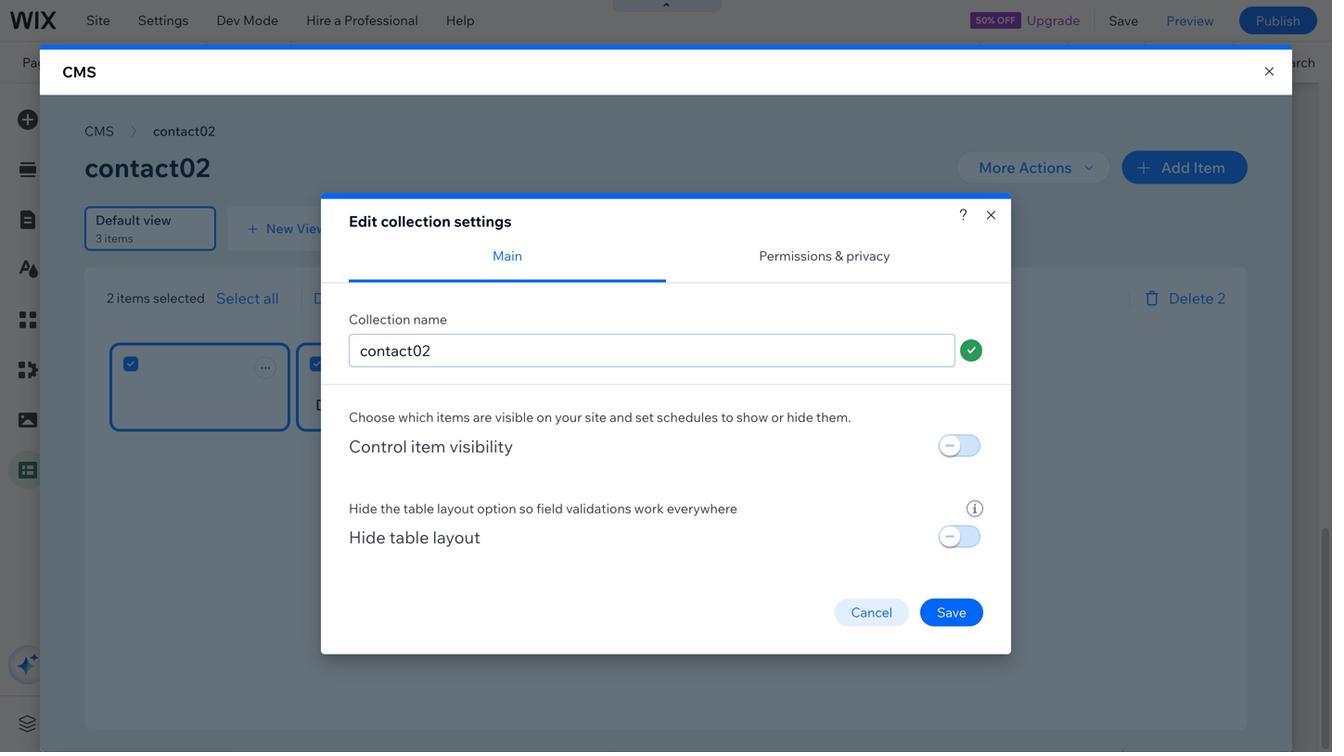 Task type: vqa. For each thing, say whether or not it's contained in the screenshot.
"Search" button
yes



Task type: locate. For each thing, give the bounding box(es) containing it.
projects
[[70, 54, 139, 70]]

settings
[[138, 12, 189, 28]]

collection
[[411, 680, 481, 699]]

50% off
[[976, 14, 1015, 26]]

2 horizontal spatial a
[[411, 715, 418, 731]]

permissions:
[[302, 236, 368, 250]]

publish
[[1256, 12, 1301, 29]]

0 vertical spatial a
[[334, 12, 341, 28]]

a for hire
[[334, 12, 341, 28]]

contact02
[[302, 218, 364, 234]]

created
[[325, 170, 371, 186]]

site
[[402, 170, 424, 186]]

hire a professional
[[306, 12, 418, 28]]

create collection button
[[339, 673, 503, 706]]

a right by
[[392, 170, 399, 186]]

cms
[[62, 62, 97, 81]]

more
[[116, 213, 148, 230]]

50%
[[976, 14, 995, 26]]

0 horizontal spatial a
[[334, 12, 341, 28]]

2 vertical spatial a
[[411, 715, 418, 731]]

a
[[334, 12, 341, 28], [392, 170, 399, 186], [411, 715, 418, 731]]

mode
[[243, 12, 278, 28]]

collections
[[254, 170, 322, 186]]

save button
[[1095, 0, 1152, 41]]

collaborator.
[[427, 170, 502, 186]]

main
[[79, 150, 109, 167]]

1 horizontal spatial a
[[392, 170, 399, 186]]

a right hire
[[334, 12, 341, 28]]

a right add
[[411, 715, 418, 731]]

a inside button
[[411, 715, 418, 731]]

save
[[1109, 12, 1139, 29]]

add a preset button
[[383, 715, 460, 732]]

site
[[86, 12, 110, 28]]



Task type: describe. For each thing, give the bounding box(es) containing it.
create
[[361, 680, 408, 699]]

create collection
[[361, 680, 481, 699]]

form
[[370, 236, 397, 250]]

dev
[[217, 12, 240, 28]]

learn more
[[79, 213, 148, 230]]

search
[[1273, 54, 1315, 70]]

collections created by a site collaborator.
[[254, 170, 502, 186]]

hire
[[306, 12, 331, 28]]

off
[[997, 14, 1015, 26]]

submissions
[[400, 236, 464, 250]]

upgrade
[[1027, 12, 1080, 28]]

preview button
[[1152, 0, 1228, 41]]

preset
[[421, 715, 460, 731]]

help
[[446, 12, 475, 28]]

contact02 permissions: form submissions
[[302, 218, 464, 250]]

search button
[[1234, 42, 1332, 83]]

add
[[383, 715, 408, 731]]

preview
[[1166, 12, 1214, 29]]

learn
[[79, 213, 113, 230]]

add a preset
[[383, 715, 460, 731]]

publish button
[[1239, 6, 1317, 34]]

1 vertical spatial a
[[392, 170, 399, 186]]

a for add
[[411, 715, 418, 731]]

by
[[374, 170, 389, 186]]

professional
[[344, 12, 418, 28]]

dev mode
[[217, 12, 278, 28]]



